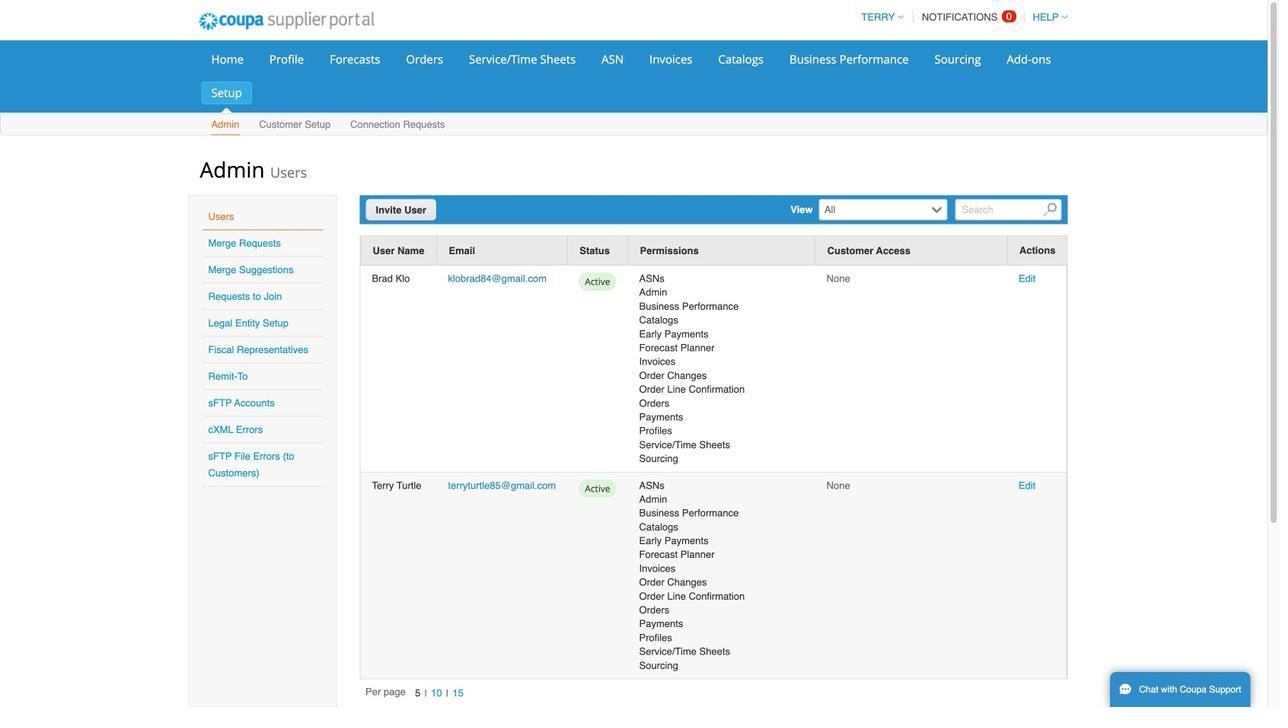 Task type: locate. For each thing, give the bounding box(es) containing it.
0 horizontal spatial navigation
[[366, 686, 468, 703]]

navigation
[[855, 2, 1068, 32], [366, 686, 468, 703]]

1 horizontal spatial navigation
[[855, 2, 1068, 32]]

search image
[[1044, 203, 1057, 217]]

1 vertical spatial navigation
[[366, 686, 468, 703]]

0 vertical spatial navigation
[[855, 2, 1068, 32]]

None text field
[[821, 200, 929, 220]]

coupa supplier portal image
[[189, 2, 385, 40]]



Task type: describe. For each thing, give the bounding box(es) containing it.
Search text field
[[956, 199, 1062, 221]]



Task type: vqa. For each thing, say whether or not it's contained in the screenshot.
navigation to the bottom
yes



